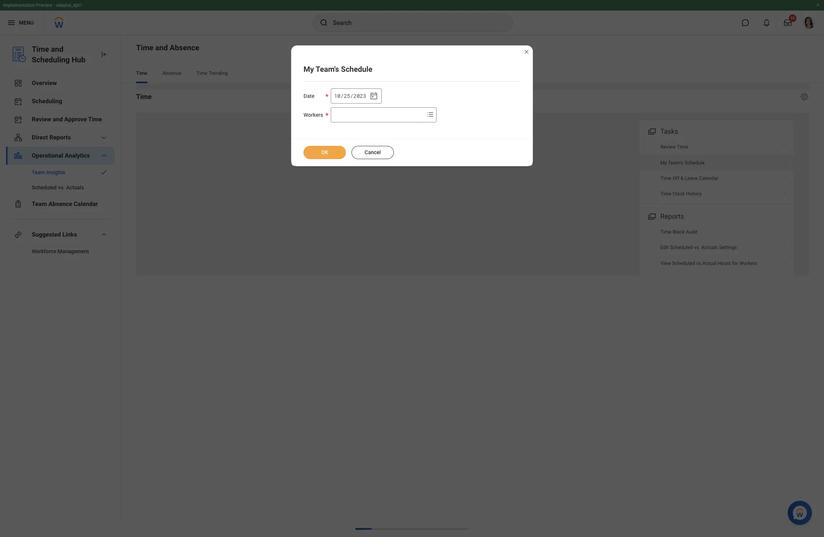Task type: vqa. For each thing, say whether or not it's contained in the screenshot.
x small icon for Hotel
no



Task type: describe. For each thing, give the bounding box(es) containing it.
time trending
[[197, 70, 228, 76]]

edit scheduled vs. actuals settings link
[[640, 240, 795, 256]]

search image
[[320, 18, 329, 27]]

scheduling inside time and scheduling hub
[[32, 55, 70, 64]]

-
[[53, 3, 55, 8]]

audit
[[687, 229, 698, 235]]

actual
[[703, 261, 717, 266]]

approve
[[64, 116, 87, 123]]

clock
[[673, 191, 686, 197]]

workforce management
[[32, 249, 89, 255]]

insights
[[46, 170, 65, 176]]

cancel
[[365, 149, 381, 156]]

review for review and approve time
[[32, 116, 51, 123]]

2 / from the left
[[351, 92, 354, 99]]

suggested links button
[[6, 226, 115, 244]]

prompts image
[[426, 110, 435, 119]]

implementation
[[3, 3, 35, 8]]

time and absence
[[136, 43, 199, 52]]

block
[[673, 229, 685, 235]]

review and approve time
[[32, 116, 102, 123]]

operational analytics element
[[6, 165, 115, 195]]

close environment banner image
[[817, 3, 821, 7]]

review time link
[[640, 139, 795, 155]]

2023
[[354, 92, 367, 99]]

calendar user solid image
[[14, 97, 23, 106]]

time clock history link
[[640, 186, 795, 202]]

chevron down small image
[[100, 230, 109, 240]]

25
[[344, 92, 350, 99]]

10
[[334, 92, 341, 99]]

&
[[681, 176, 684, 181]]

my team's schedule inside list item
[[661, 160, 705, 166]]

workers inside my team's schedule 'dialog'
[[304, 112, 323, 118]]

my team's schedule link
[[640, 155, 795, 171]]

implementation preview -   adeptai_dpt1
[[3, 3, 82, 8]]

view scheduled vs actual hours for workers link
[[640, 256, 795, 271]]

my team's schedule dialog
[[291, 45, 534, 166]]

review for review time
[[661, 144, 677, 150]]

leave
[[686, 176, 698, 181]]

chevron right image for time off & leave calendar
[[780, 173, 790, 180]]

calendar image
[[370, 92, 379, 101]]

overview link
[[6, 74, 115, 92]]

chevron right image for my team's schedule
[[780, 157, 790, 165]]

time off & leave calendar link
[[640, 171, 795, 186]]

time block audit
[[661, 229, 698, 235]]

settings
[[720, 245, 738, 251]]

time and scheduling hub element
[[32, 44, 93, 65]]

edit
[[661, 245, 669, 251]]

review time
[[661, 144, 689, 150]]

workforce management link
[[6, 244, 115, 259]]

chevron right image for view scheduled vs actual hours for workers
[[780, 258, 790, 266]]

configure this page image
[[801, 92, 810, 101]]

and for approve
[[53, 116, 63, 123]]

preview
[[36, 3, 52, 8]]

reports
[[661, 213, 685, 221]]

links
[[62, 231, 77, 238]]

time and scheduling hub
[[32, 45, 86, 64]]

check image
[[100, 169, 109, 176]]

management
[[58, 249, 89, 255]]

transformation import image
[[100, 50, 109, 59]]

trending
[[209, 70, 228, 76]]

view
[[661, 261, 672, 266]]

team absence calendar
[[32, 201, 98, 208]]

suggested
[[32, 231, 61, 238]]

scheduled vs. actuals link
[[6, 180, 115, 195]]

actuals inside "list"
[[702, 245, 719, 251]]

suggested links
[[32, 231, 77, 238]]

dashboard image
[[14, 79, 23, 88]]

link image
[[14, 230, 23, 240]]

profile logan mcneil element
[[799, 14, 820, 31]]

scheduled for edit
[[671, 245, 693, 251]]

edit scheduled vs. actuals settings
[[661, 245, 738, 251]]



Task type: locate. For each thing, give the bounding box(es) containing it.
workers right for
[[740, 261, 758, 266]]

1 chevron right image from the top
[[780, 189, 790, 196]]

time off & leave calendar
[[661, 176, 719, 181]]

1 vertical spatial workers
[[740, 261, 758, 266]]

calendar
[[700, 176, 719, 181], [74, 201, 98, 208]]

0 vertical spatial workers
[[304, 112, 323, 118]]

vs. up vs
[[695, 245, 701, 251]]

task timeoff image
[[14, 200, 23, 209]]

team's inside list item
[[669, 160, 684, 166]]

calendar right 'leave'
[[700, 176, 719, 181]]

scheduling link
[[6, 92, 115, 110]]

chevron right image for time clock history
[[780, 189, 790, 196]]

0 horizontal spatial my
[[304, 65, 314, 74]]

absence up the time trending
[[170, 43, 199, 52]]

1 horizontal spatial calendar
[[700, 176, 719, 181]]

team absence calendar link
[[6, 195, 115, 213]]

0 horizontal spatial actuals
[[66, 185, 84, 191]]

vs. down team insights link
[[58, 185, 65, 191]]

adeptai_dpt1
[[56, 3, 82, 8]]

workers
[[304, 112, 323, 118], [740, 261, 758, 266]]

navigation pane region
[[0, 35, 121, 538]]

review and approve time link
[[6, 110, 115, 129]]

workforce
[[32, 249, 56, 255]]

team inside operational analytics element
[[32, 170, 45, 176]]

0 vertical spatial my
[[304, 65, 314, 74]]

menu group image
[[647, 126, 657, 136]]

ok
[[322, 149, 329, 156]]

my up date
[[304, 65, 314, 74]]

vs
[[697, 261, 702, 266]]

and inside time and scheduling hub
[[51, 45, 64, 54]]

Workers field
[[331, 108, 425, 122]]

absence down time and absence
[[163, 70, 182, 76]]

0 vertical spatial team's
[[316, 65, 339, 74]]

chevron right image inside time off & leave calendar link
[[780, 173, 790, 180]]

operational
[[32, 152, 63, 159]]

list for tasks
[[640, 139, 795, 202]]

1 horizontal spatial actuals
[[702, 245, 719, 251]]

1 vertical spatial chevron right image
[[780, 258, 790, 266]]

my team's schedule inside 'dialog'
[[304, 65, 373, 74]]

0 horizontal spatial team's
[[316, 65, 339, 74]]

/ right 25
[[351, 92, 354, 99]]

1 vertical spatial my team's schedule
[[661, 160, 705, 166]]

2 team from the top
[[32, 201, 47, 208]]

1 vertical spatial my
[[661, 160, 668, 166]]

2 chevron right image from the top
[[780, 258, 790, 266]]

team for team absence calendar
[[32, 201, 47, 208]]

chevron right image inside time block audit link
[[780, 227, 790, 234]]

scheduling up overview
[[32, 55, 70, 64]]

1 vertical spatial calendar
[[74, 201, 98, 208]]

actuals
[[66, 185, 84, 191], [702, 245, 719, 251]]

scheduled for view
[[673, 261, 696, 266]]

date
[[304, 93, 315, 99]]

my inside 'dialog'
[[304, 65, 314, 74]]

close view audit trail image
[[524, 49, 530, 55]]

off
[[673, 176, 680, 181]]

0 vertical spatial review
[[32, 116, 51, 123]]

actuals up team absence calendar
[[66, 185, 84, 191]]

team's up 10
[[316, 65, 339, 74]]

list
[[640, 139, 795, 202], [640, 224, 795, 271]]

chevron right image
[[780, 189, 790, 196], [780, 258, 790, 266]]

operational analytics
[[32, 152, 90, 159]]

overview
[[32, 79, 57, 87]]

0 horizontal spatial schedule
[[341, 65, 373, 74]]

0 horizontal spatial my team's schedule
[[304, 65, 373, 74]]

schedule
[[341, 65, 373, 74], [685, 160, 705, 166]]

0 vertical spatial scheduling
[[32, 55, 70, 64]]

/
[[341, 92, 344, 99], [351, 92, 354, 99]]

0 vertical spatial vs.
[[58, 185, 65, 191]]

1 vertical spatial list
[[640, 224, 795, 271]]

1 vertical spatial team
[[32, 201, 47, 208]]

actuals inside operational analytics element
[[66, 185, 84, 191]]

absence down scheduled vs. actuals link at the left top of page
[[49, 201, 72, 208]]

and for scheduling
[[51, 45, 64, 54]]

my
[[304, 65, 314, 74], [661, 160, 668, 166]]

time block audit link
[[640, 224, 795, 240]]

review
[[32, 116, 51, 123], [661, 144, 677, 150]]

my team's schedule
[[304, 65, 373, 74], [661, 160, 705, 166]]

0 vertical spatial actuals
[[66, 185, 84, 191]]

calendar down scheduled vs. actuals link at the left top of page
[[74, 201, 98, 208]]

vs. inside operational analytics element
[[58, 185, 65, 191]]

scheduled vs. actuals
[[32, 185, 84, 191]]

chevron right image
[[780, 142, 790, 149], [780, 157, 790, 165], [780, 173, 790, 180], [780, 227, 790, 234], [780, 242, 790, 250]]

menu group image
[[647, 211, 657, 221]]

my inside list item
[[661, 160, 668, 166]]

chevron right image inside time clock history link
[[780, 189, 790, 196]]

date group
[[331, 89, 382, 104]]

my down review time
[[661, 160, 668, 166]]

0 vertical spatial absence
[[170, 43, 199, 52]]

team for team insights
[[32, 170, 45, 176]]

list containing review time
[[640, 139, 795, 202]]

1 scheduling from the top
[[32, 55, 70, 64]]

absence inside navigation pane region
[[49, 201, 72, 208]]

calendar inside navigation pane region
[[74, 201, 98, 208]]

1 horizontal spatial vs.
[[695, 245, 701, 251]]

review inside navigation pane region
[[32, 116, 51, 123]]

vs. inside "list"
[[695, 245, 701, 251]]

2 scheduling from the top
[[32, 98, 62, 105]]

chevron right image for review time
[[780, 142, 790, 149]]

notifications large image
[[764, 19, 771, 26]]

2 vertical spatial absence
[[49, 201, 72, 208]]

1 vertical spatial absence
[[163, 70, 182, 76]]

absence
[[170, 43, 199, 52], [163, 70, 182, 76], [49, 201, 72, 208]]

1 horizontal spatial my
[[661, 160, 668, 166]]

my team's schedule up &
[[661, 160, 705, 166]]

chevron right image inside my team's schedule link
[[780, 157, 790, 165]]

my team's schedule up 10
[[304, 65, 373, 74]]

tab list containing time
[[129, 65, 817, 83]]

0 vertical spatial my team's schedule
[[304, 65, 373, 74]]

calendar inside "list"
[[700, 176, 719, 181]]

time
[[136, 43, 154, 52], [32, 45, 49, 54], [136, 70, 147, 76], [197, 70, 208, 76], [136, 93, 152, 101], [88, 116, 102, 123], [678, 144, 689, 150], [661, 176, 672, 181], [661, 191, 672, 197], [661, 229, 672, 235]]

5 chevron right image from the top
[[780, 242, 790, 250]]

1 horizontal spatial workers
[[740, 261, 758, 266]]

chevron right image for time block audit
[[780, 227, 790, 234]]

team insights link
[[6, 165, 115, 180]]

and for absence
[[155, 43, 168, 52]]

0 vertical spatial calendar
[[700, 176, 719, 181]]

schedule inside my team's schedule 'dialog'
[[341, 65, 373, 74]]

implementation preview -   adeptai_dpt1 banner
[[0, 0, 825, 35]]

time clock history
[[661, 191, 702, 197]]

1 horizontal spatial review
[[661, 144, 677, 150]]

1 team from the top
[[32, 170, 45, 176]]

0 horizontal spatial calendar
[[74, 201, 98, 208]]

chevron right image inside view scheduled vs actual hours for workers link
[[780, 258, 790, 266]]

hours
[[718, 261, 732, 266]]

3 chevron right image from the top
[[780, 173, 790, 180]]

0 vertical spatial list
[[640, 139, 795, 202]]

1 vertical spatial actuals
[[702, 245, 719, 251]]

cancel button
[[352, 146, 394, 159]]

scheduled down team insights at the top of the page
[[32, 185, 57, 191]]

1 chevron right image from the top
[[780, 142, 790, 149]]

1 / from the left
[[341, 92, 344, 99]]

1 horizontal spatial /
[[351, 92, 354, 99]]

and
[[155, 43, 168, 52], [51, 45, 64, 54], [53, 116, 63, 123]]

chevron right image inside edit scheduled vs. actuals settings link
[[780, 242, 790, 250]]

1 list from the top
[[640, 139, 795, 202]]

chevron right image for edit scheduled vs. actuals settings
[[780, 242, 790, 250]]

2 list from the top
[[640, 224, 795, 271]]

ok button
[[304, 146, 346, 159]]

team's up off
[[669, 160, 684, 166]]

my team's schedule list item
[[640, 155, 795, 171]]

1 vertical spatial scheduling
[[32, 98, 62, 105]]

chevron right image inside review time link
[[780, 142, 790, 149]]

scheduled left vs
[[673, 261, 696, 266]]

scheduled inside operational analytics element
[[32, 185, 57, 191]]

list containing time block audit
[[640, 224, 795, 271]]

vs.
[[58, 185, 65, 191], [695, 245, 701, 251]]

team insights
[[32, 170, 65, 176]]

scheduled down the time block audit
[[671, 245, 693, 251]]

scheduled
[[32, 185, 57, 191], [671, 245, 693, 251], [673, 261, 696, 266]]

chart image
[[14, 151, 23, 160]]

1 vertical spatial vs.
[[695, 245, 701, 251]]

1 horizontal spatial team's
[[669, 160, 684, 166]]

tab list
[[129, 65, 817, 83]]

schedule up 2023
[[341, 65, 373, 74]]

0 horizontal spatial workers
[[304, 112, 323, 118]]

review right calendar user solid icon
[[32, 116, 51, 123]]

hub
[[72, 55, 86, 64]]

view scheduled vs actual hours for workers
[[661, 261, 758, 266]]

1 vertical spatial team's
[[669, 160, 684, 166]]

operational analytics button
[[6, 147, 115, 165]]

1 horizontal spatial my team's schedule
[[661, 160, 705, 166]]

1 horizontal spatial schedule
[[685, 160, 705, 166]]

for
[[733, 261, 739, 266]]

inbox large image
[[785, 19, 792, 26]]

0 vertical spatial schedule
[[341, 65, 373, 74]]

calendar user solid image
[[14, 115, 23, 124]]

0 vertical spatial scheduled
[[32, 185, 57, 191]]

1 vertical spatial scheduled
[[671, 245, 693, 251]]

scheduling down overview
[[32, 98, 62, 105]]

10 / 25 / 2023
[[334, 92, 367, 99]]

team
[[32, 170, 45, 176], [32, 201, 47, 208]]

1 vertical spatial review
[[661, 144, 677, 150]]

history
[[687, 191, 702, 197]]

0 horizontal spatial vs.
[[58, 185, 65, 191]]

team's inside 'dialog'
[[316, 65, 339, 74]]

2 vertical spatial scheduled
[[673, 261, 696, 266]]

0 vertical spatial team
[[32, 170, 45, 176]]

analytics
[[65, 152, 90, 159]]

schedule up 'leave'
[[685, 160, 705, 166]]

4 chevron right image from the top
[[780, 227, 790, 234]]

0 horizontal spatial /
[[341, 92, 344, 99]]

absence inside tab list
[[163, 70, 182, 76]]

review down tasks
[[661, 144, 677, 150]]

time inside time and scheduling hub
[[32, 45, 49, 54]]

team right task timeoff image
[[32, 201, 47, 208]]

actuals up actual
[[702, 245, 719, 251]]

1 vertical spatial schedule
[[685, 160, 705, 166]]

list for reports
[[640, 224, 795, 271]]

tasks
[[661, 128, 679, 135]]

workers down date
[[304, 112, 323, 118]]

/ right 10
[[341, 92, 344, 99]]

schedule inside my team's schedule link
[[685, 160, 705, 166]]

team's
[[316, 65, 339, 74], [669, 160, 684, 166]]

0 horizontal spatial review
[[32, 116, 51, 123]]

0 vertical spatial chevron right image
[[780, 189, 790, 196]]

scheduling
[[32, 55, 70, 64], [32, 98, 62, 105]]

chevron down small image
[[100, 151, 109, 160]]

2 chevron right image from the top
[[780, 157, 790, 165]]

team left the insights
[[32, 170, 45, 176]]



